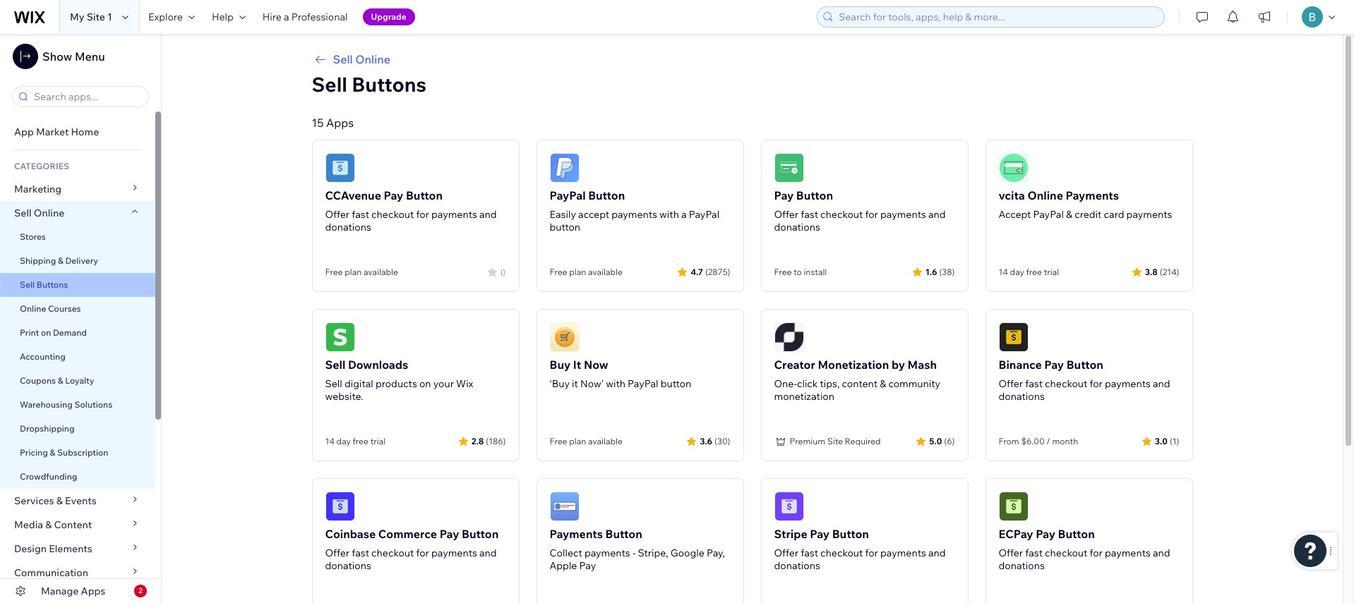Task type: describe. For each thing, give the bounding box(es) containing it.
accept
[[999, 208, 1031, 221]]

payments inside payments button collect payments - stripe, google pay, apple pay
[[550, 527, 603, 541]]

and inside coinbase commerce pay button offer fast checkout for payments and donations
[[479, 547, 497, 560]]

free plan available for now
[[550, 436, 623, 447]]

my
[[70, 11, 84, 23]]

button inside payments button collect payments - stripe, google pay, apple pay
[[605, 527, 642, 541]]

checkout for stripe pay button
[[820, 547, 863, 560]]

button inside paypal button easily accept payments with a paypal button
[[588, 189, 625, 203]]

ecpay
[[999, 527, 1033, 541]]

payments inside paypal button easily accept payments with a paypal button
[[611, 208, 657, 221]]

payments inside stripe pay button offer fast checkout for payments and donations
[[880, 547, 926, 560]]

button inside coinbase commerce pay button offer fast checkout for payments and donations
[[462, 527, 499, 541]]

checkout for ccavenue pay button
[[371, 208, 414, 221]]

free for ccavenue pay button
[[325, 267, 343, 277]]

accept
[[578, 208, 609, 221]]

for inside coinbase commerce pay button offer fast checkout for payments and donations
[[416, 547, 429, 560]]

and for stripe pay button
[[928, 547, 946, 560]]

Search apps... field
[[30, 87, 144, 107]]

app
[[14, 126, 34, 138]]

sell online inside sidebar element
[[14, 207, 64, 220]]

content
[[54, 519, 92, 532]]

events
[[65, 495, 97, 508]]

on inside sidebar element
[[41, 328, 51, 338]]

required
[[845, 436, 881, 447]]

button inside binance pay button offer fast checkout for payments and donations
[[1067, 358, 1103, 372]]

stores link
[[0, 225, 155, 249]]

pay inside binance pay button offer fast checkout for payments and donations
[[1044, 358, 1064, 372]]

payments inside pay button offer fast checkout for payments and donations
[[880, 208, 926, 221]]

coinbase commerce pay button logo image
[[325, 492, 355, 522]]

5.0
[[929, 436, 942, 447]]

3.0
[[1155, 436, 1168, 447]]

sell left 'digital' on the left bottom of the page
[[325, 378, 342, 390]]

button for easily
[[550, 221, 580, 234]]

app market home link
[[0, 120, 155, 144]]

upgrade button
[[363, 8, 415, 25]]

button inside stripe pay button offer fast checkout for payments and donations
[[832, 527, 869, 541]]

online down "marketing" on the top
[[34, 207, 64, 220]]

delivery
[[65, 256, 98, 266]]

payments inside payments button collect payments - stripe, google pay, apple pay
[[584, 547, 630, 560]]

free plan available for easily
[[550, 267, 623, 277]]

1
[[107, 11, 112, 23]]

(214)
[[1160, 267, 1179, 277]]

pay inside coinbase commerce pay button offer fast checkout for payments and donations
[[440, 527, 459, 541]]

apps for 15 apps
[[326, 116, 354, 130]]

pricing & subscription link
[[0, 441, 155, 465]]

communication link
[[0, 561, 155, 585]]

button inside ecpay pay button offer fast checkout for payments and donations
[[1058, 527, 1095, 541]]

sell buttons link
[[0, 273, 155, 297]]

website.
[[325, 390, 363, 403]]

online courses link
[[0, 297, 155, 321]]

donations for binance pay button
[[999, 390, 1045, 403]]

online courses
[[20, 304, 81, 314]]

pay inside ecpay pay button offer fast checkout for payments and donations
[[1036, 527, 1055, 541]]

offer for ecpay pay button
[[999, 547, 1023, 560]]

hire a professional
[[262, 11, 348, 23]]

show menu button
[[13, 44, 105, 69]]

2.8
[[471, 436, 484, 447]]

button for now
[[661, 378, 691, 390]]

vcita
[[999, 189, 1025, 203]]

for for binance pay button
[[1090, 378, 1103, 390]]

free for paypal button
[[550, 267, 567, 277]]

loyalty
[[65, 376, 94, 386]]

(30)
[[714, 436, 730, 447]]

content
[[842, 378, 878, 390]]

install
[[804, 267, 827, 277]]

paypal button logo image
[[550, 153, 579, 183]]

3.6
[[700, 436, 712, 447]]

& for subscription
[[50, 448, 55, 458]]

(2875)
[[705, 267, 730, 277]]

offer for stripe pay button
[[774, 547, 799, 560]]

stripe,
[[638, 547, 668, 560]]

trial for sell
[[370, 436, 386, 447]]

1.6
[[925, 267, 937, 277]]

fast for stripe pay button
[[801, 547, 818, 560]]

sell up 15 apps on the top of page
[[312, 72, 347, 97]]

coinbase
[[325, 527, 376, 541]]

5.0 (6)
[[929, 436, 955, 447]]

one-
[[774, 378, 797, 390]]

pay button offer fast checkout for payments and donations
[[774, 189, 946, 234]]

shipping & delivery
[[20, 256, 98, 266]]

stripe pay button offer fast checkout for payments and donations
[[774, 527, 946, 573]]

professional
[[291, 11, 348, 23]]

for for stripe pay button
[[865, 547, 878, 560]]

fast inside pay button offer fast checkout for payments and donations
[[801, 208, 818, 221]]

0 vertical spatial sell online link
[[312, 51, 1193, 68]]

binance pay button offer fast checkout for payments and donations
[[999, 358, 1170, 403]]

& inside creator monetization by mash one-click tips, content & community monetization
[[880, 378, 886, 390]]

it
[[573, 358, 581, 372]]

offer inside coinbase commerce pay button offer fast checkout for payments and donations
[[325, 547, 350, 560]]

2.8 (186)
[[471, 436, 506, 447]]

services & events link
[[0, 489, 155, 513]]

donations inside coinbase commerce pay button offer fast checkout for payments and donations
[[325, 560, 371, 573]]

payments button collect payments - stripe, google pay, apple pay
[[550, 527, 725, 573]]

stripe pay button logo image
[[774, 492, 804, 522]]

fast for ccavenue pay button
[[352, 208, 369, 221]]

coinbase commerce pay button offer fast checkout for payments and donations
[[325, 527, 499, 573]]

0 vertical spatial sell buttons
[[312, 72, 426, 97]]

shipping & delivery link
[[0, 249, 155, 273]]

warehousing solutions
[[20, 400, 112, 410]]

design elements link
[[0, 537, 155, 561]]

free for buy it now
[[550, 436, 567, 447]]

0 horizontal spatial a
[[284, 11, 289, 23]]

sell up stores in the left top of the page
[[14, 207, 32, 220]]

coupons
[[20, 376, 56, 386]]

14 for sell downloads
[[325, 436, 335, 447]]

your
[[433, 378, 454, 390]]

commerce
[[378, 527, 437, 541]]

monetization
[[774, 390, 834, 403]]

accounting link
[[0, 345, 155, 369]]

free for payments
[[1026, 267, 1042, 277]]

payments inside the vcita online payments accept paypal & credit card payments
[[1066, 189, 1119, 203]]

products
[[376, 378, 417, 390]]

(1)
[[1170, 436, 1179, 447]]

coupons & loyalty link
[[0, 369, 155, 393]]

available for easily
[[588, 267, 623, 277]]

warehousing
[[20, 400, 73, 410]]

payments inside ccavenue pay button offer fast checkout for payments and donations
[[431, 208, 477, 221]]

site for premium
[[827, 436, 843, 447]]

payments inside coinbase commerce pay button offer fast checkout for payments and donations
[[431, 547, 477, 560]]

online inside the vcita online payments accept paypal & credit card payments
[[1028, 189, 1063, 203]]

my site 1
[[70, 11, 112, 23]]

1 horizontal spatial sell online
[[333, 52, 390, 66]]

day for sell
[[336, 436, 351, 447]]

3.0 (1)
[[1155, 436, 1179, 447]]

& inside the vcita online payments accept paypal & credit card payments
[[1066, 208, 1073, 221]]

digital
[[344, 378, 373, 390]]

15 apps
[[312, 116, 354, 130]]

fast for binance pay button
[[1025, 378, 1043, 390]]

payments inside the vcita online payments accept paypal & credit card payments
[[1126, 208, 1172, 221]]

design elements
[[14, 543, 92, 556]]

vcita online payments accept paypal & credit card payments
[[999, 189, 1172, 221]]

donations inside pay button offer fast checkout for payments and donations
[[774, 221, 820, 234]]

now'
[[580, 378, 604, 390]]

click
[[797, 378, 818, 390]]

and inside pay button offer fast checkout for payments and donations
[[928, 208, 946, 221]]

by
[[892, 358, 905, 372]]

donations for ccavenue pay button
[[325, 221, 371, 234]]

checkout inside pay button offer fast checkout for payments and donations
[[820, 208, 863, 221]]

plan for easily
[[569, 267, 586, 277]]

0
[[500, 267, 506, 278]]

hire a professional link
[[254, 0, 356, 34]]

wix
[[456, 378, 473, 390]]

pay,
[[707, 547, 725, 560]]

free for pay button
[[774, 267, 792, 277]]

print
[[20, 328, 39, 338]]

menu
[[75, 49, 105, 64]]

free plan available for button
[[325, 267, 398, 277]]

stores
[[20, 232, 46, 242]]

buy it now logo image
[[550, 323, 579, 352]]

paypal up 4.7 (2875)
[[689, 208, 720, 221]]

premium
[[790, 436, 825, 447]]

$6.00
[[1021, 436, 1045, 447]]

pay inside ccavenue pay button offer fast checkout for payments and donations
[[384, 189, 403, 203]]

home
[[71, 126, 99, 138]]

payments inside ecpay pay button offer fast checkout for payments and donations
[[1105, 547, 1151, 560]]

ecpay pay button offer fast checkout for payments and donations
[[999, 527, 1170, 573]]

print on demand
[[20, 328, 87, 338]]

(6)
[[944, 436, 955, 447]]



Task type: locate. For each thing, give the bounding box(es) containing it.
ecpay pay button logo image
[[999, 492, 1028, 522]]

button inside paypal button easily accept payments with a paypal button
[[550, 221, 580, 234]]

0 vertical spatial buttons
[[352, 72, 426, 97]]

donations inside ccavenue pay button offer fast checkout for payments and donations
[[325, 221, 371, 234]]

-
[[632, 547, 636, 560]]

offer inside pay button offer fast checkout for payments and donations
[[774, 208, 799, 221]]

apps
[[326, 116, 354, 130], [81, 585, 105, 598]]

1 vertical spatial a
[[681, 208, 687, 221]]

vcita online payments logo image
[[999, 153, 1028, 183]]

1 horizontal spatial on
[[419, 378, 431, 390]]

offer down ccavenue
[[325, 208, 350, 221]]

and for binance pay button
[[1153, 378, 1170, 390]]

fast down 'stripe'
[[801, 547, 818, 560]]

free up sell downloads logo
[[325, 267, 343, 277]]

1 vertical spatial sell buttons
[[20, 280, 68, 290]]

donations down binance
[[999, 390, 1045, 403]]

donations inside binance pay button offer fast checkout for payments and donations
[[999, 390, 1045, 403]]

donations for stripe pay button
[[774, 560, 820, 573]]

buttons down upgrade button
[[352, 72, 426, 97]]

& for loyalty
[[58, 376, 63, 386]]

0 horizontal spatial site
[[87, 11, 105, 23]]

pricing & subscription
[[20, 448, 108, 458]]

apps for manage apps
[[81, 585, 105, 598]]

fast down ccavenue
[[352, 208, 369, 221]]

0 vertical spatial a
[[284, 11, 289, 23]]

1 horizontal spatial sell online link
[[312, 51, 1193, 68]]

pay inside pay button offer fast checkout for payments and donations
[[774, 189, 794, 203]]

(186)
[[486, 436, 506, 447]]

sell downloads logo image
[[325, 323, 355, 352]]

0 vertical spatial on
[[41, 328, 51, 338]]

day down website.
[[336, 436, 351, 447]]

pay right binance
[[1044, 358, 1064, 372]]

categories
[[14, 161, 69, 172]]

on left the your
[[419, 378, 431, 390]]

1 horizontal spatial site
[[827, 436, 843, 447]]

and inside ecpay pay button offer fast checkout for payments and donations
[[1153, 547, 1170, 560]]

day for vcita
[[1010, 267, 1024, 277]]

3.8 (214)
[[1145, 267, 1179, 277]]

0 vertical spatial button
[[550, 221, 580, 234]]

1 vertical spatial day
[[336, 436, 351, 447]]

sell buttons
[[312, 72, 426, 97], [20, 280, 68, 290]]

ccavenue
[[325, 189, 381, 203]]

plan for button
[[345, 267, 362, 277]]

free plan available up sell downloads logo
[[325, 267, 398, 277]]

offer down ecpay
[[999, 547, 1023, 560]]

& left 'loyalty'
[[58, 376, 63, 386]]

offer inside stripe pay button offer fast checkout for payments and donations
[[774, 547, 799, 560]]

subscription
[[57, 448, 108, 458]]

elements
[[49, 543, 92, 556]]

pay right apple
[[579, 560, 596, 573]]

& right pricing
[[50, 448, 55, 458]]

paypal inside buy it now 'buy it now' with paypal button
[[628, 378, 658, 390]]

0 horizontal spatial sell online
[[14, 207, 64, 220]]

online up print
[[20, 304, 46, 314]]

14 right the (38)
[[999, 267, 1008, 277]]

1 vertical spatial 14 day free trial
[[325, 436, 386, 447]]

sell down shipping
[[20, 280, 35, 290]]

site right 'premium'
[[827, 436, 843, 447]]

sell online down upgrade button
[[333, 52, 390, 66]]

free right '0'
[[550, 267, 567, 277]]

0 vertical spatial 14
[[999, 267, 1008, 277]]

pay right ecpay
[[1036, 527, 1055, 541]]

offer inside binance pay button offer fast checkout for payments and donations
[[999, 378, 1023, 390]]

free down accept
[[1026, 267, 1042, 277]]

app market home
[[14, 126, 99, 138]]

offer down 'stripe'
[[774, 547, 799, 560]]

donations up "to"
[[774, 221, 820, 234]]

14 day free trial down accept
[[999, 267, 1059, 277]]

0 horizontal spatial sell online link
[[0, 201, 155, 225]]

& inside "link"
[[45, 519, 52, 532]]

1 horizontal spatial buttons
[[352, 72, 426, 97]]

donations down coinbase
[[325, 560, 371, 573]]

card
[[1104, 208, 1124, 221]]

free down 'buy
[[550, 436, 567, 447]]

0 horizontal spatial button
[[550, 221, 580, 234]]

and inside ccavenue pay button offer fast checkout for payments and donations
[[479, 208, 497, 221]]

available down "now'"
[[588, 436, 623, 447]]

free left "to"
[[774, 267, 792, 277]]

0 horizontal spatial 14
[[325, 436, 335, 447]]

0 horizontal spatial with
[[606, 378, 625, 390]]

0 vertical spatial sell online
[[333, 52, 390, 66]]

checkout inside ecpay pay button offer fast checkout for payments and donations
[[1045, 547, 1087, 560]]

collect
[[550, 547, 582, 560]]

offer down pay button logo
[[774, 208, 799, 221]]

media & content
[[14, 519, 92, 532]]

4.7 (2875)
[[691, 267, 730, 277]]

donations inside stripe pay button offer fast checkout for payments and donations
[[774, 560, 820, 573]]

0 horizontal spatial apps
[[81, 585, 105, 598]]

solutions
[[74, 400, 112, 410]]

easily
[[550, 208, 576, 221]]

button inside ccavenue pay button offer fast checkout for payments and donations
[[406, 189, 443, 203]]

1 vertical spatial apps
[[81, 585, 105, 598]]

offer for binance pay button
[[999, 378, 1023, 390]]

1 horizontal spatial 14 day free trial
[[999, 267, 1059, 277]]

1 horizontal spatial free
[[1026, 267, 1042, 277]]

apps right 15
[[326, 116, 354, 130]]

for for ccavenue pay button
[[416, 208, 429, 221]]

available down ccavenue pay button offer fast checkout for payments and donations
[[364, 267, 398, 277]]

ccavenue pay button logo image
[[325, 153, 355, 183]]

fast for ecpay pay button
[[1025, 547, 1043, 560]]

button inside buy it now 'buy it now' with paypal button
[[661, 378, 691, 390]]

& for delivery
[[58, 256, 63, 266]]

donations inside ecpay pay button offer fast checkout for payments and donations
[[999, 560, 1045, 573]]

site left 1
[[87, 11, 105, 23]]

checkout inside stripe pay button offer fast checkout for payments and donations
[[820, 547, 863, 560]]

fast down coinbase
[[352, 547, 369, 560]]

on right print
[[41, 328, 51, 338]]

help
[[212, 11, 234, 23]]

1 horizontal spatial sell buttons
[[312, 72, 426, 97]]

buttons
[[352, 72, 426, 97], [37, 280, 68, 290]]

media
[[14, 519, 43, 532]]

site for my
[[87, 11, 105, 23]]

payments inside binance pay button offer fast checkout for payments and donations
[[1105, 378, 1151, 390]]

payments
[[431, 208, 477, 221], [611, 208, 657, 221], [880, 208, 926, 221], [1126, 208, 1172, 221], [1105, 378, 1151, 390], [431, 547, 477, 560], [584, 547, 630, 560], [880, 547, 926, 560], [1105, 547, 1151, 560]]

plan for now
[[569, 436, 586, 447]]

checkout inside binance pay button offer fast checkout for payments and donations
[[1045, 378, 1087, 390]]

checkout inside coinbase commerce pay button offer fast checkout for payments and donations
[[371, 547, 414, 560]]

1 horizontal spatial button
[[661, 378, 691, 390]]

14 down website.
[[325, 436, 335, 447]]

pay right ccavenue
[[384, 189, 403, 203]]

offer down binance
[[999, 378, 1023, 390]]

0 horizontal spatial 14 day free trial
[[325, 436, 386, 447]]

and inside binance pay button offer fast checkout for payments and donations
[[1153, 378, 1170, 390]]

& for content
[[45, 519, 52, 532]]

day down accept
[[1010, 267, 1024, 277]]

fast inside ecpay pay button offer fast checkout for payments and donations
[[1025, 547, 1043, 560]]

for inside ecpay pay button offer fast checkout for payments and donations
[[1090, 547, 1103, 560]]

from $6.00 / month
[[999, 436, 1078, 447]]

& left delivery
[[58, 256, 63, 266]]

dropshipping link
[[0, 417, 155, 441]]

offer inside ecpay pay button offer fast checkout for payments and donations
[[999, 547, 1023, 560]]

14 for vcita online payments
[[999, 267, 1008, 277]]

checkout inside ccavenue pay button offer fast checkout for payments and donations
[[371, 208, 414, 221]]

& inside 'link'
[[58, 376, 63, 386]]

apps right manage
[[81, 585, 105, 598]]

a
[[284, 11, 289, 23], [681, 208, 687, 221]]

donations down ccavenue
[[325, 221, 371, 234]]

for inside stripe pay button offer fast checkout for payments and donations
[[865, 547, 878, 560]]

mash
[[908, 358, 937, 372]]

checkout for ecpay pay button
[[1045, 547, 1087, 560]]

0 horizontal spatial on
[[41, 328, 51, 338]]

pay down pay button logo
[[774, 189, 794, 203]]

1 horizontal spatial payments
[[1066, 189, 1119, 203]]

fast inside ccavenue pay button offer fast checkout for payments and donations
[[352, 208, 369, 221]]

0 vertical spatial payments
[[1066, 189, 1119, 203]]

pay right the commerce
[[440, 527, 459, 541]]

monetization
[[818, 358, 889, 372]]

sidebar element
[[0, 34, 162, 604]]

fast inside coinbase commerce pay button offer fast checkout for payments and donations
[[352, 547, 369, 560]]

downloads
[[348, 358, 408, 372]]

3.8
[[1145, 267, 1158, 277]]

donations down 'stripe'
[[774, 560, 820, 573]]

apps inside sidebar element
[[81, 585, 105, 598]]

& right content
[[880, 378, 886, 390]]

Search for tools, apps, help & more... field
[[834, 7, 1160, 27]]

& left credit
[[1066, 208, 1073, 221]]

pay right 'stripe'
[[810, 527, 830, 541]]

paypal inside the vcita online payments accept paypal & credit card payments
[[1033, 208, 1064, 221]]

and inside stripe pay button offer fast checkout for payments and donations
[[928, 547, 946, 560]]

buttons up online courses
[[37, 280, 68, 290]]

button inside pay button offer fast checkout for payments and donations
[[796, 189, 833, 203]]

show
[[42, 49, 72, 64]]

buttons inside sidebar element
[[37, 280, 68, 290]]

pay button logo image
[[774, 153, 804, 183]]

plan down easily
[[569, 267, 586, 277]]

sell buttons down shipping
[[20, 280, 68, 290]]

1 horizontal spatial with
[[659, 208, 679, 221]]

fast
[[352, 208, 369, 221], [801, 208, 818, 221], [1025, 378, 1043, 390], [352, 547, 369, 560], [801, 547, 818, 560], [1025, 547, 1043, 560]]

donations down ecpay
[[999, 560, 1045, 573]]

1 vertical spatial sell online link
[[0, 201, 155, 225]]

payments button logo image
[[550, 492, 579, 522]]

1 vertical spatial button
[[661, 378, 691, 390]]

fast down ecpay
[[1025, 547, 1043, 560]]

1 vertical spatial sell online
[[14, 207, 64, 220]]

1 vertical spatial buttons
[[37, 280, 68, 290]]

14 day free trial for payments
[[999, 267, 1059, 277]]

0 horizontal spatial payments
[[550, 527, 603, 541]]

fast inside stripe pay button offer fast checkout for payments and donations
[[801, 547, 818, 560]]

free for sell
[[353, 436, 368, 447]]

0 vertical spatial apps
[[326, 116, 354, 130]]

online right vcita
[[1028, 189, 1063, 203]]

to
[[794, 267, 802, 277]]

0 vertical spatial 14 day free trial
[[999, 267, 1059, 277]]

1 horizontal spatial 14
[[999, 267, 1008, 277]]

fast down binance
[[1025, 378, 1043, 390]]

accounting
[[20, 352, 65, 362]]

0 horizontal spatial day
[[336, 436, 351, 447]]

sell online
[[333, 52, 390, 66], [14, 207, 64, 220]]

paypal
[[550, 189, 586, 203], [689, 208, 720, 221], [1033, 208, 1064, 221], [628, 378, 658, 390]]

available for now
[[588, 436, 623, 447]]

checkout for binance pay button
[[1045, 378, 1087, 390]]

0 horizontal spatial free
[[353, 436, 368, 447]]

design
[[14, 543, 47, 556]]

0 horizontal spatial buttons
[[37, 280, 68, 290]]

site
[[87, 11, 105, 23], [827, 436, 843, 447]]

15
[[312, 116, 324, 130]]

available for button
[[364, 267, 398, 277]]

offer for ccavenue pay button
[[325, 208, 350, 221]]

1 vertical spatial site
[[827, 436, 843, 447]]

crowdfunding
[[20, 472, 77, 482]]

warehousing solutions link
[[0, 393, 155, 417]]

offer inside ccavenue pay button offer fast checkout for payments and donations
[[325, 208, 350, 221]]

communication
[[14, 567, 90, 580]]

1 horizontal spatial day
[[1010, 267, 1024, 277]]

community
[[888, 378, 940, 390]]

sell down professional
[[333, 52, 353, 66]]

available down accept
[[588, 267, 623, 277]]

0 vertical spatial free
[[1026, 267, 1042, 277]]

checkout
[[371, 208, 414, 221], [820, 208, 863, 221], [1045, 378, 1087, 390], [371, 547, 414, 560], [820, 547, 863, 560], [1045, 547, 1087, 560]]

0 vertical spatial trial
[[1044, 267, 1059, 277]]

14 day free trial
[[999, 267, 1059, 277], [325, 436, 386, 447]]

pay
[[384, 189, 403, 203], [774, 189, 794, 203], [1044, 358, 1064, 372], [440, 527, 459, 541], [810, 527, 830, 541], [1036, 527, 1055, 541], [579, 560, 596, 573]]

dropshipping
[[20, 424, 75, 434]]

paypal right accept
[[1033, 208, 1064, 221]]

plan down 'it'
[[569, 436, 586, 447]]

creator monetization by mash logo image
[[774, 323, 804, 352]]

online down upgrade button
[[355, 52, 390, 66]]

on inside sell downloads sell digital products on your wix website.
[[419, 378, 431, 390]]

fast inside binance pay button offer fast checkout for payments and donations
[[1025, 378, 1043, 390]]

and
[[479, 208, 497, 221], [928, 208, 946, 221], [1153, 378, 1170, 390], [479, 547, 497, 560], [928, 547, 946, 560], [1153, 547, 1170, 560]]

on
[[41, 328, 51, 338], [419, 378, 431, 390]]

offer down coinbase
[[325, 547, 350, 560]]

from
[[999, 436, 1019, 447]]

pay inside stripe pay button offer fast checkout for payments and donations
[[810, 527, 830, 541]]

plan up sell downloads logo
[[345, 267, 362, 277]]

0 vertical spatial day
[[1010, 267, 1024, 277]]

/
[[1046, 436, 1050, 447]]

1 vertical spatial payments
[[550, 527, 603, 541]]

free plan available down "now'"
[[550, 436, 623, 447]]

donations for ecpay pay button
[[999, 560, 1045, 573]]

binance
[[999, 358, 1042, 372]]

0 horizontal spatial sell buttons
[[20, 280, 68, 290]]

1 horizontal spatial trial
[[1044, 267, 1059, 277]]

for inside ccavenue pay button offer fast checkout for payments and donations
[[416, 208, 429, 221]]

payments up collect on the left
[[550, 527, 603, 541]]

online
[[355, 52, 390, 66], [1028, 189, 1063, 203], [34, 207, 64, 220], [20, 304, 46, 314]]

1 vertical spatial trial
[[370, 436, 386, 447]]

14 day free trial for sell
[[325, 436, 386, 447]]

paypal right "now'"
[[628, 378, 658, 390]]

with inside paypal button easily accept payments with a paypal button
[[659, 208, 679, 221]]

for inside pay button offer fast checkout for payments and donations
[[865, 208, 878, 221]]

& right media
[[45, 519, 52, 532]]

14 day free trial down website.
[[325, 436, 386, 447]]

button
[[406, 189, 443, 203], [588, 189, 625, 203], [796, 189, 833, 203], [1067, 358, 1103, 372], [462, 527, 499, 541], [605, 527, 642, 541], [832, 527, 869, 541], [1058, 527, 1095, 541]]

1 horizontal spatial apps
[[326, 116, 354, 130]]

paypal up easily
[[550, 189, 586, 203]]

free to install
[[774, 267, 827, 277]]

upgrade
[[371, 11, 406, 22]]

0 vertical spatial site
[[87, 11, 105, 23]]

and for ecpay pay button
[[1153, 547, 1170, 560]]

(38)
[[939, 267, 955, 277]]

sell buttons up 15 apps on the top of page
[[312, 72, 426, 97]]

1 vertical spatial on
[[419, 378, 431, 390]]

fast down pay button logo
[[801, 208, 818, 221]]

trial for payments
[[1044, 267, 1059, 277]]

pay inside payments button collect payments - stripe, google pay, apple pay
[[579, 560, 596, 573]]

courses
[[48, 304, 81, 314]]

for for ecpay pay button
[[1090, 547, 1103, 560]]

free down website.
[[353, 436, 368, 447]]

1 vertical spatial with
[[606, 378, 625, 390]]

0 vertical spatial with
[[659, 208, 679, 221]]

sell buttons inside sidebar element
[[20, 280, 68, 290]]

& for events
[[56, 495, 63, 508]]

& left the events
[[56, 495, 63, 508]]

help button
[[203, 0, 254, 34]]

google
[[670, 547, 704, 560]]

sell online down "marketing" on the top
[[14, 207, 64, 220]]

with inside buy it now 'buy it now' with paypal button
[[606, 378, 625, 390]]

2
[[138, 587, 142, 596]]

sell down sell downloads logo
[[325, 358, 345, 372]]

1.6 (38)
[[925, 267, 955, 277]]

1 horizontal spatial a
[[681, 208, 687, 221]]

a inside paypal button easily accept payments with a paypal button
[[681, 208, 687, 221]]

1 vertical spatial free
[[353, 436, 368, 447]]

payments up credit
[[1066, 189, 1119, 203]]

binance pay button logo image
[[999, 323, 1028, 352]]

for inside binance pay button offer fast checkout for payments and donations
[[1090, 378, 1103, 390]]

0 horizontal spatial trial
[[370, 436, 386, 447]]

for
[[416, 208, 429, 221], [865, 208, 878, 221], [1090, 378, 1103, 390], [416, 547, 429, 560], [865, 547, 878, 560], [1090, 547, 1103, 560]]

free plan available down accept
[[550, 267, 623, 277]]

and for ccavenue pay button
[[479, 208, 497, 221]]

1 vertical spatial 14
[[325, 436, 335, 447]]



Task type: vqa. For each thing, say whether or not it's contained in the screenshot.
"brightlikeadiamond"
no



